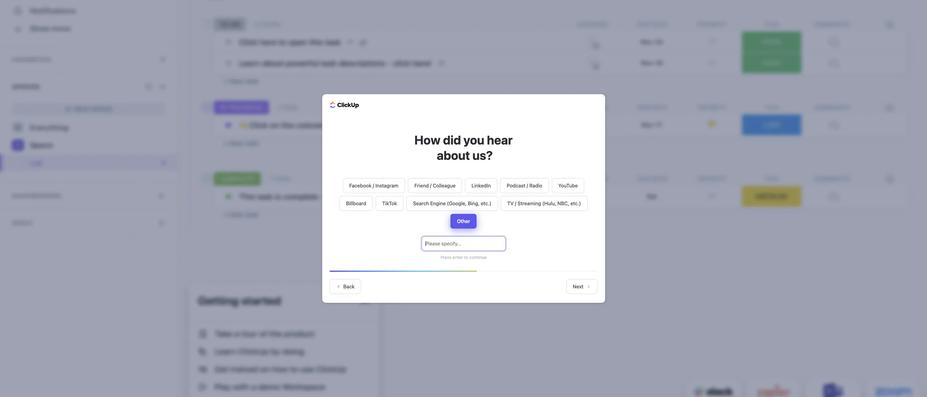 Task type: vqa. For each thing, say whether or not it's contained in the screenshot.
Enter at the bottom of page
yes



Task type: locate. For each thing, give the bounding box(es) containing it.
1 horizontal spatial etc.)
[[571, 201, 581, 207]]

/
[[373, 183, 374, 189], [430, 183, 432, 189], [527, 183, 528, 189], [515, 201, 517, 207]]

youtube
[[558, 183, 578, 189]]

/ for tv
[[515, 201, 517, 207]]

back
[[343, 285, 355, 290]]

/ inside podcast / radio button
[[527, 183, 528, 189]]

enter
[[453, 255, 463, 261]]

colleague
[[433, 183, 456, 189]]

billboard
[[346, 201, 366, 207]]

etc.) right bing,
[[481, 201, 491, 207]]

podcast / radio button
[[500, 179, 549, 193]]

facebook / instagram button
[[343, 179, 405, 193]]

back button
[[330, 280, 361, 295]]

you
[[464, 133, 485, 147]]

/ right facebook
[[373, 183, 374, 189]]

/ inside facebook / instagram button
[[373, 183, 374, 189]]

podcast
[[507, 183, 526, 189]]

Please specify... field
[[422, 237, 506, 252]]

/ for facebook
[[373, 183, 374, 189]]

other
[[457, 219, 470, 225]]

nbc,
[[558, 201, 569, 207]]

/ right friend
[[430, 183, 432, 189]]

search engine (google, bing, etc.)
[[413, 201, 491, 207]]

/ inside 'tv / streaming (hulu, nbc, etc.)' button
[[515, 201, 517, 207]]

search engine (google, bing, etc.) button
[[407, 197, 498, 211]]

to
[[464, 255, 468, 261]]

how
[[415, 133, 441, 147]]

tv / streaming (hulu, nbc, etc.)
[[507, 201, 581, 207]]

press enter to continue
[[441, 255, 487, 261]]

linkedin
[[472, 183, 491, 189]]

/ for podcast
[[527, 183, 528, 189]]

1 etc.) from the left
[[481, 201, 491, 207]]

etc.)
[[481, 201, 491, 207], [571, 201, 581, 207]]

next button
[[567, 280, 597, 295]]

/ inside friend / colleague button
[[430, 183, 432, 189]]

facebook
[[349, 183, 372, 189]]

continue
[[469, 255, 487, 261]]

/ left radio
[[527, 183, 528, 189]]

tiktok button
[[376, 197, 404, 211]]

did
[[443, 133, 461, 147]]

0 horizontal spatial etc.)
[[481, 201, 491, 207]]

about
[[437, 148, 470, 163]]

/ right the tv
[[515, 201, 517, 207]]

etc.) right nbc,
[[571, 201, 581, 207]]

linkedin button
[[465, 179, 497, 193]]



Task type: describe. For each thing, give the bounding box(es) containing it.
other button
[[451, 214, 477, 229]]

us?
[[473, 148, 493, 163]]

clickup logo image
[[330, 102, 359, 109]]

tv
[[507, 201, 514, 207]]

next
[[573, 285, 584, 290]]

2 etc.) from the left
[[571, 201, 581, 207]]

billboard button
[[340, 197, 373, 211]]

bing,
[[468, 201, 480, 207]]

friend / colleague
[[414, 183, 456, 189]]

friend
[[414, 183, 429, 189]]

(hulu,
[[542, 201, 556, 207]]

how did you hear about us?
[[415, 133, 513, 163]]

(google,
[[447, 201, 467, 207]]

hear
[[487, 133, 513, 147]]

tv / streaming (hulu, nbc, etc.) button
[[501, 197, 588, 211]]

friend / colleague button
[[408, 179, 462, 193]]

engine
[[430, 201, 446, 207]]

press
[[441, 255, 452, 261]]

youtube button
[[552, 179, 584, 193]]

podcast / radio
[[507, 183, 542, 189]]

facebook / instagram
[[349, 183, 398, 189]]

radio
[[529, 183, 542, 189]]

search
[[413, 201, 429, 207]]

streaming
[[518, 201, 541, 207]]

tiktok
[[382, 201, 397, 207]]

instagram
[[375, 183, 398, 189]]

/ for friend
[[430, 183, 432, 189]]



